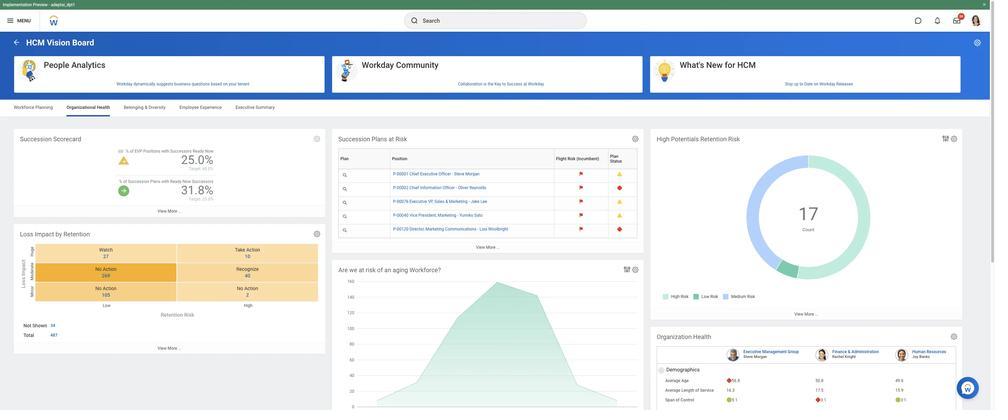 Task type: locate. For each thing, give the bounding box(es) containing it.
action up 10
[[247, 247, 260, 253]]

loss left minor
[[20, 277, 27, 288]]

steve up oliver
[[454, 172, 465, 177]]

2 p- from the top
[[393, 186, 397, 190]]

oliver
[[458, 186, 469, 190]]

2 target from the top
[[189, 197, 201, 202]]

impact left by
[[35, 231, 54, 238]]

more inside high potentials retention risk element
[[805, 312, 815, 317]]

p-00040 vice president, marketing - yumiko sato link
[[393, 212, 483, 218]]

25.0% inside 31.8% target 25.0%
[[202, 197, 214, 202]]

2 loss from the top
[[20, 277, 27, 288]]

action inside no action 2
[[245, 286, 258, 291]]

0 vertical spatial marketing
[[449, 199, 468, 204]]

of left an
[[377, 267, 383, 274]]

experience
[[200, 105, 222, 110]]

no inside no action 105
[[95, 286, 102, 291]]

view
[[158, 209, 167, 214], [476, 245, 485, 250], [795, 312, 804, 317], [158, 346, 167, 351]]

1 p- from the top
[[393, 172, 397, 177]]

with for ready
[[162, 179, 169, 184]]

1 horizontal spatial impact
[[35, 231, 54, 238]]

previous page image
[[12, 38, 21, 46]]

view more ... inside high potentials retention risk element
[[795, 312, 819, 317]]

17 count
[[799, 204, 819, 232]]

0 vertical spatial chief
[[410, 172, 419, 177]]

no action 269
[[95, 267, 117, 279]]

no inside no action 2
[[237, 286, 243, 291]]

1 horizontal spatial health
[[694, 333, 712, 341]]

to right key
[[503, 82, 506, 86]]

p- up 00002
[[393, 172, 397, 177]]

00002
[[397, 186, 409, 190]]

configure and view chart data image inside are we at risk of an aging workforce? element
[[623, 266, 632, 274]]

- inside p-00002 chief information officer - oliver reynolds link
[[456, 186, 457, 190]]

0 horizontal spatial ready
[[170, 179, 182, 184]]

p-
[[393, 172, 397, 177], [393, 186, 397, 190], [393, 199, 397, 204], [393, 213, 397, 218], [393, 227, 397, 232]]

1 horizontal spatial steve
[[744, 355, 753, 359]]

take action 10
[[235, 247, 260, 259]]

- left oliver
[[456, 186, 457, 190]]

ready up 60.0%
[[193, 149, 204, 154]]

no up 105 button
[[95, 286, 102, 291]]

... inside high potentials retention risk element
[[816, 312, 819, 317]]

management
[[763, 350, 787, 355]]

% up neutral warning icon
[[126, 149, 129, 154]]

target for 31.8%
[[189, 197, 201, 202]]

implementation preview -   adeptai_dpt1
[[3, 2, 75, 7]]

view more ... inside loss impact by retention element
[[158, 346, 182, 351]]

2 horizontal spatial succession
[[339, 136, 370, 143]]

0 vertical spatial loss
[[20, 231, 33, 238]]

1 target from the top
[[189, 167, 201, 171]]

487
[[50, 333, 58, 338]]

marketing inside p-00040 vice president, marketing - yumiko sato link
[[438, 213, 457, 218]]

view more ... inside succession plans at risk element
[[476, 245, 500, 250]]

no up 269 button
[[95, 267, 102, 272]]

0 horizontal spatial successors
[[170, 149, 192, 154]]

average left age
[[666, 379, 681, 383]]

1 vertical spatial hcm
[[738, 60, 756, 70]]

1 on from the left
[[223, 82, 228, 86]]

to inside 'link'
[[800, 82, 804, 86]]

executive left summary
[[236, 105, 255, 110]]

tab list inside 17 main content
[[7, 100, 984, 117]]

configure and view chart data image left configure are we at risk of an aging workforce? image
[[623, 266, 632, 274]]

steve inside p-00001 chief executive officer - steve morgan link
[[454, 172, 465, 177]]

are we at risk of an aging workforce?
[[339, 267, 441, 274]]

0 horizontal spatial &
[[145, 105, 148, 110]]

menu
[[17, 18, 31, 23]]

p- down the 00040
[[393, 227, 397, 232]]

0 vertical spatial high
[[657, 136, 670, 143]]

succession left scorecard
[[20, 136, 52, 143]]

0 vertical spatial officer
[[439, 172, 451, 177]]

269
[[102, 273, 110, 279]]

the
[[488, 82, 494, 86]]

average up span
[[666, 388, 681, 393]]

justify image
[[6, 17, 14, 25]]

0 horizontal spatial plans
[[150, 179, 161, 184]]

00001
[[397, 172, 409, 177]]

is
[[484, 82, 487, 86]]

1 horizontal spatial on
[[814, 82, 819, 86]]

1 horizontal spatial hcm
[[738, 60, 756, 70]]

1 vertical spatial with
[[162, 179, 169, 184]]

at right success on the top right of the page
[[524, 82, 527, 86]]

marketing down oliver
[[449, 199, 468, 204]]

configure organization health image
[[951, 333, 959, 341]]

2 on from the left
[[814, 82, 819, 86]]

2 vertical spatial &
[[849, 350, 851, 355]]

plan inside plan status
[[611, 154, 619, 159]]

rachel
[[833, 355, 844, 359]]

view more ... inside succession scorecard element
[[158, 209, 182, 214]]

- inside p-00001 chief executive officer - steve morgan link
[[452, 172, 453, 177]]

organization health element
[[651, 327, 996, 410]]

2 vertical spatial at
[[359, 267, 364, 274]]

0 vertical spatial plans
[[372, 136, 387, 143]]

configure and view chart data image
[[942, 134, 951, 143], [623, 266, 632, 274]]

1 horizontal spatial retention
[[161, 312, 183, 318]]

on
[[223, 82, 228, 86], [814, 82, 819, 86]]

risk
[[366, 267, 376, 274]]

officer left oliver
[[443, 186, 455, 190]]

of inside are we at risk of an aging workforce? element
[[377, 267, 383, 274]]

0 vertical spatial now
[[205, 149, 214, 154]]

of for % of evp positions with successors ready now
[[130, 149, 134, 154]]

1 vertical spatial morgan
[[754, 355, 768, 359]]

officer for information
[[443, 186, 455, 190]]

1 vertical spatial &
[[446, 199, 448, 204]]

executive inside organization health element
[[744, 350, 762, 355]]

no
[[95, 267, 102, 272], [95, 286, 102, 291], [237, 286, 243, 291]]

... for high potentials retention risk
[[816, 312, 819, 317]]

1 vertical spatial plans
[[150, 179, 161, 184]]

ready down "25.0% target 60.0%"
[[170, 179, 182, 184]]

officer up p-00002 chief information officer - oliver reynolds link
[[439, 172, 451, 177]]

what's
[[680, 60, 705, 70]]

marketing inside p-00120 director, marketing communications - lisa woolbright link
[[426, 227, 444, 232]]

target inside 31.8% target 25.0%
[[189, 197, 201, 202]]

0 horizontal spatial steve
[[454, 172, 465, 177]]

1 vertical spatial successors
[[192, 179, 214, 184]]

executive up steve morgan
[[744, 350, 762, 355]]

view more ...
[[158, 209, 182, 214], [476, 245, 500, 250], [795, 312, 819, 317], [158, 346, 182, 351]]

0 horizontal spatial plan
[[341, 157, 349, 161]]

succession inside succession plans at risk element
[[339, 136, 370, 143]]

at inside succession plans at risk element
[[389, 136, 394, 143]]

no action 2
[[237, 286, 258, 298]]

1 vertical spatial loss
[[20, 277, 27, 288]]

risk inside flight risk (incumbent) button
[[568, 157, 576, 161]]

34 button
[[50, 323, 56, 329]]

0 vertical spatial impact
[[35, 231, 54, 238]]

1 3:1 from the left
[[821, 398, 827, 403]]

high inside loss impact by retention element
[[244, 303, 253, 308]]

- inside p-00040 vice president, marketing - yumiko sato link
[[458, 213, 459, 218]]

on right "date"
[[814, 82, 819, 86]]

aging
[[393, 267, 408, 274]]

- left lisa
[[478, 227, 479, 232]]

1 chief from the top
[[410, 172, 419, 177]]

1 horizontal spatial %
[[126, 149, 129, 154]]

executive management group link
[[744, 348, 799, 355]]

tab list containing workforce planning
[[7, 100, 984, 117]]

p- up 00076
[[393, 186, 397, 190]]

2 horizontal spatial &
[[849, 350, 851, 355]]

service
[[701, 388, 714, 393]]

target inside "25.0% target 60.0%"
[[189, 167, 201, 171]]

high for high potentials retention risk
[[657, 136, 670, 143]]

now up 60.0%
[[205, 149, 214, 154]]

4 p- from the top
[[393, 213, 397, 218]]

configure high potentials retention risk image
[[951, 135, 959, 143]]

plan for plan
[[341, 157, 349, 161]]

yumiko
[[460, 213, 474, 218]]

& right sales
[[446, 199, 448, 204]]

25.0% up 31.8%
[[181, 153, 214, 167]]

0 horizontal spatial impact
[[20, 260, 27, 276]]

1 vertical spatial officer
[[443, 186, 455, 190]]

0 vertical spatial steve
[[454, 172, 465, 177]]

with right positions
[[162, 149, 169, 154]]

2 horizontal spatial retention
[[701, 136, 727, 143]]

with for successors
[[162, 149, 169, 154]]

dynamically
[[134, 82, 155, 86]]

ready
[[193, 149, 204, 154], [170, 179, 182, 184]]

action inside take action 10
[[247, 247, 260, 253]]

chief right the '00001'
[[410, 172, 419, 177]]

Search Workday  search field
[[423, 13, 573, 28]]

organization health
[[657, 333, 712, 341]]

average for average length of service
[[666, 388, 681, 393]]

... inside loss impact by retention element
[[178, 346, 182, 351]]

1 vertical spatial impact
[[20, 260, 27, 276]]

1 vertical spatial chief
[[410, 186, 419, 190]]

executive summary
[[236, 105, 275, 110]]

of for % of succession plans with ready now successors
[[123, 179, 127, 184]]

steve down executive management group
[[744, 355, 753, 359]]

view for loss impact by retention
[[158, 346, 167, 351]]

no inside no action 269
[[95, 267, 102, 272]]

successors right positions
[[170, 149, 192, 154]]

executive inside "link"
[[410, 199, 427, 204]]

suggests
[[156, 82, 173, 86]]

succession up plan button
[[339, 136, 370, 143]]

hcm right previous page icon
[[26, 38, 45, 48]]

successors down 60.0%
[[192, 179, 214, 184]]

with down % of evp positions with successors ready now
[[162, 179, 169, 184]]

... inside succession scorecard element
[[178, 209, 182, 214]]

morgan down executive management group
[[754, 355, 768, 359]]

& left diversity
[[145, 105, 148, 110]]

1 horizontal spatial morgan
[[754, 355, 768, 359]]

span of control
[[666, 398, 695, 403]]

1 horizontal spatial 3:1
[[901, 398, 907, 403]]

2 to from the left
[[800, 82, 804, 86]]

more for high potentials retention risk
[[805, 312, 815, 317]]

marketing up p-00120 director, marketing communications - lisa woolbright link
[[438, 213, 457, 218]]

executive management group
[[744, 350, 799, 355]]

30
[[960, 14, 964, 18]]

loss for loss impact
[[20, 277, 27, 288]]

- for p-00120 director, marketing communications - lisa woolbright
[[478, 227, 479, 232]]

action up 105
[[103, 286, 117, 291]]

plans
[[372, 136, 387, 143], [150, 179, 161, 184]]

1 vertical spatial average
[[666, 388, 681, 393]]

0 vertical spatial &
[[145, 105, 148, 110]]

an
[[385, 267, 391, 274]]

loss for loss impact by retention
[[20, 231, 33, 238]]

workday community
[[362, 60, 439, 70]]

high left potentials
[[657, 136, 670, 143]]

high down 2
[[244, 303, 253, 308]]

belonging & diversity
[[124, 105, 166, 110]]

0 horizontal spatial morgan
[[466, 172, 480, 177]]

% up neutral good icon
[[119, 179, 122, 184]]

1 vertical spatial at
[[389, 136, 394, 143]]

view more ... for high potentials retention risk
[[795, 312, 819, 317]]

neutral good image
[[118, 186, 129, 197]]

successors
[[170, 149, 192, 154], [192, 179, 214, 184]]

no up 2 button
[[237, 286, 243, 291]]

view more ... for succession plans at risk
[[476, 245, 500, 250]]

impact for loss impact
[[20, 260, 27, 276]]

p- for 00040
[[393, 213, 397, 218]]

1 vertical spatial now
[[183, 179, 191, 184]]

25.0% down 60.0%
[[202, 197, 214, 202]]

succession up neutral good icon
[[128, 179, 149, 184]]

1 vertical spatial health
[[694, 333, 712, 341]]

health right the organizational on the left
[[97, 105, 110, 110]]

0 vertical spatial with
[[162, 149, 169, 154]]

of right span
[[676, 398, 680, 403]]

0 vertical spatial 25.0%
[[181, 153, 214, 167]]

1 loss from the top
[[20, 231, 33, 238]]

take
[[235, 247, 245, 253]]

finance & administration link
[[833, 348, 880, 355]]

people
[[44, 60, 69, 70]]

to right up
[[800, 82, 804, 86]]

0 vertical spatial at
[[524, 82, 527, 86]]

view inside high potentials retention risk element
[[795, 312, 804, 317]]

succession for succession scorecard
[[20, 136, 52, 143]]

- inside p-00120 director, marketing communications - lisa woolbright link
[[478, 227, 479, 232]]

1 average from the top
[[666, 379, 681, 383]]

impact
[[35, 231, 54, 238], [20, 260, 27, 276]]

1 vertical spatial retention
[[64, 231, 90, 238]]

low
[[103, 303, 111, 308]]

configure and view chart data image inside high potentials retention risk element
[[942, 134, 951, 143]]

0 vertical spatial morgan
[[466, 172, 480, 177]]

more for succession scorecard
[[168, 209, 177, 214]]

p- inside "link"
[[393, 199, 397, 204]]

of up neutral good icon
[[123, 179, 127, 184]]

0 vertical spatial average
[[666, 379, 681, 383]]

of right length
[[696, 388, 700, 393]]

target down % of succession plans with ready now successors
[[189, 197, 201, 202]]

view inside loss impact by retention element
[[158, 346, 167, 351]]

& for belonging
[[145, 105, 148, 110]]

marketing down p-00040 vice president, marketing - yumiko sato
[[426, 227, 444, 232]]

plan
[[611, 154, 619, 159], [341, 157, 349, 161]]

- left yumiko
[[458, 213, 459, 218]]

& inside tab list
[[145, 105, 148, 110]]

p-00001 chief executive officer - steve morgan link
[[393, 170, 480, 177]]

0 vertical spatial target
[[189, 167, 201, 171]]

2 3:1 from the left
[[901, 398, 907, 403]]

chief
[[410, 172, 419, 177], [410, 186, 419, 190]]

people analytics
[[44, 60, 105, 70]]

woolbright
[[489, 227, 509, 232]]

no action 105
[[95, 286, 117, 298]]

1 horizontal spatial successors
[[192, 179, 214, 184]]

p- down 00002
[[393, 199, 397, 204]]

10
[[245, 254, 250, 259]]

view inside succession scorecard element
[[158, 209, 167, 214]]

health inside organization health element
[[694, 333, 712, 341]]

diversity
[[149, 105, 166, 110]]

1 vertical spatial high
[[244, 303, 253, 308]]

more inside loss impact by retention element
[[168, 346, 177, 351]]

(incumbent)
[[577, 157, 600, 161]]

executive left vp,
[[410, 199, 427, 204]]

view inside succession plans at risk element
[[476, 245, 485, 250]]

your
[[229, 82, 237, 86]]

p- up "00120" at left
[[393, 213, 397, 218]]

action
[[247, 247, 260, 253], [103, 267, 117, 272], [103, 286, 117, 291], [245, 286, 258, 291]]

0 vertical spatial ready
[[193, 149, 204, 154]]

1 horizontal spatial to
[[800, 82, 804, 86]]

minor
[[30, 286, 34, 297]]

more inside succession scorecard element
[[168, 209, 177, 214]]

0 vertical spatial health
[[97, 105, 110, 110]]

configure and view chart data image for high potentials retention risk
[[942, 134, 951, 143]]

0 horizontal spatial now
[[183, 179, 191, 184]]

0 horizontal spatial succession
[[20, 136, 52, 143]]

watch
[[99, 247, 113, 253]]

tab list
[[7, 100, 984, 117]]

configure succession scorecard image
[[313, 135, 321, 143]]

0 vertical spatial %
[[126, 149, 129, 154]]

steve
[[454, 172, 465, 177], [744, 355, 753, 359]]

no for no action 105
[[95, 286, 102, 291]]

configure succession plans at risk image
[[632, 135, 640, 143]]

of left evp
[[130, 149, 134, 154]]

- up p-00002 chief information officer - oliver reynolds link
[[452, 172, 453, 177]]

plans down positions
[[150, 179, 161, 184]]

action up 2
[[245, 286, 258, 291]]

health inside tab list
[[97, 105, 110, 110]]

0 vertical spatial retention
[[701, 136, 727, 143]]

0 horizontal spatial hcm
[[26, 38, 45, 48]]

belonging
[[124, 105, 144, 110]]

2 with from the top
[[162, 179, 169, 184]]

1 horizontal spatial high
[[657, 136, 670, 143]]

0 horizontal spatial high
[[244, 303, 253, 308]]

view more ... link for succession plans at risk
[[332, 242, 644, 253]]

1 vertical spatial marketing
[[438, 213, 457, 218]]

high for high
[[244, 303, 253, 308]]

chief right 00002
[[410, 186, 419, 190]]

% for % of evp positions with successors ready now
[[126, 149, 129, 154]]

flight risk (incumbent) button
[[557, 151, 611, 171]]

high
[[657, 136, 670, 143], [244, 303, 253, 308]]

target left 60.0%
[[189, 167, 201, 171]]

1 vertical spatial target
[[189, 197, 201, 202]]

5 p- from the top
[[393, 227, 397, 232]]

0 horizontal spatial to
[[503, 82, 506, 86]]

3:1 down 15.9
[[901, 398, 907, 403]]

more
[[168, 209, 177, 214], [486, 245, 496, 250], [805, 312, 815, 317], [168, 346, 177, 351]]

action up '269'
[[103, 267, 117, 272]]

on left your
[[223, 82, 228, 86]]

0 horizontal spatial health
[[97, 105, 110, 110]]

2 horizontal spatial at
[[524, 82, 527, 86]]

morgan up 'reynolds' at the left top
[[466, 172, 480, 177]]

no for no action 2
[[237, 286, 243, 291]]

health right "organization"
[[694, 333, 712, 341]]

on inside 'link'
[[814, 82, 819, 86]]

...
[[178, 209, 182, 214], [497, 245, 500, 250], [816, 312, 819, 317], [178, 346, 182, 351]]

& up knight
[[849, 350, 851, 355]]

1 horizontal spatial now
[[205, 149, 214, 154]]

notifications large image
[[935, 17, 942, 24]]

executive up information
[[420, 172, 438, 177]]

0 horizontal spatial configure and view chart data image
[[623, 266, 632, 274]]

2 chief from the top
[[410, 186, 419, 190]]

action inside no action 105
[[103, 286, 117, 291]]

0 horizontal spatial on
[[223, 82, 228, 86]]

human resources link
[[913, 348, 947, 355]]

0 vertical spatial successors
[[170, 149, 192, 154]]

officer
[[439, 172, 451, 177], [443, 186, 455, 190]]

configure and view chart data image left configure high potentials retention risk image on the right of the page
[[942, 134, 951, 143]]

- left jake
[[469, 199, 470, 204]]

impact left moderate
[[20, 260, 27, 276]]

hcm inside button
[[738, 60, 756, 70]]

profile logan mcneil image
[[971, 15, 982, 28]]

risk inside loss impact by retention element
[[184, 312, 194, 318]]

loss up huge on the left of the page
[[20, 231, 33, 238]]

1 with from the top
[[162, 149, 169, 154]]

1 vertical spatial steve
[[744, 355, 753, 359]]

3:1 down the 17.5
[[821, 398, 827, 403]]

2 average from the top
[[666, 388, 681, 393]]

40 button
[[241, 273, 252, 279]]

& inside organization health element
[[849, 350, 851, 355]]

at up the "position"
[[389, 136, 394, 143]]

2 vertical spatial marketing
[[426, 227, 444, 232]]

view for succession plans at risk
[[476, 245, 485, 250]]

1 horizontal spatial at
[[389, 136, 394, 143]]

workday inside 'link'
[[820, 82, 836, 86]]

at inside are we at risk of an aging workforce? element
[[359, 267, 364, 274]]

1 horizontal spatial &
[[446, 199, 448, 204]]

plans up plan button
[[372, 136, 387, 143]]

close environment banner image
[[983, 2, 987, 7]]

1 vertical spatial 25.0%
[[202, 197, 214, 202]]

health for organization health
[[694, 333, 712, 341]]

- right preview
[[49, 2, 50, 7]]

... inside succession plans at risk element
[[497, 245, 500, 250]]

action inside no action 269
[[103, 267, 117, 272]]

not
[[23, 323, 31, 329]]

0 horizontal spatial %
[[119, 179, 122, 184]]

board
[[72, 38, 94, 48]]

now down "25.0% target 60.0%"
[[183, 179, 191, 184]]

action for 10
[[247, 247, 260, 253]]

at right we
[[359, 267, 364, 274]]

average for average age
[[666, 379, 681, 383]]

view for high potentials retention risk
[[795, 312, 804, 317]]

3 p- from the top
[[393, 199, 397, 204]]

p- for 00120
[[393, 227, 397, 232]]

1 vertical spatial %
[[119, 179, 122, 184]]

105
[[102, 292, 110, 298]]

1 horizontal spatial plan
[[611, 154, 619, 159]]

1 horizontal spatial configure and view chart data image
[[942, 134, 951, 143]]

hcm right for
[[738, 60, 756, 70]]

sales
[[435, 199, 445, 204]]

1 vertical spatial ready
[[170, 179, 182, 184]]

more inside succession plans at risk element
[[486, 245, 496, 250]]

%
[[126, 149, 129, 154], [119, 179, 122, 184]]

1 vertical spatial configure and view chart data image
[[623, 266, 632, 274]]

0 horizontal spatial at
[[359, 267, 364, 274]]

workday dynamically suggests business questions based on your tenant link
[[14, 79, 325, 89]]

0 horizontal spatial 3:1
[[821, 398, 827, 403]]

0 vertical spatial configure and view chart data image
[[942, 134, 951, 143]]

56.8
[[732, 379, 740, 383]]



Task type: describe. For each thing, give the bounding box(es) containing it.
span
[[666, 398, 675, 403]]

for
[[725, 60, 736, 70]]

- for p-00001 chief executive officer - steve morgan
[[452, 172, 453, 177]]

at for risk
[[359, 267, 364, 274]]

employee experience
[[180, 105, 222, 110]]

reynolds
[[470, 186, 487, 190]]

1 horizontal spatial plans
[[372, 136, 387, 143]]

p- for 00001
[[393, 172, 397, 177]]

high potentials retention risk
[[657, 136, 740, 143]]

at inside 'collaboration is the key to success at workday' link
[[524, 82, 527, 86]]

recognize
[[237, 267, 259, 272]]

00040
[[397, 213, 409, 218]]

view for succession scorecard
[[158, 209, 167, 214]]

risk inside high potentials retention risk element
[[729, 136, 740, 143]]

269 button
[[98, 273, 111, 279]]

jake
[[471, 199, 480, 204]]

evp
[[135, 149, 142, 154]]

workday dynamically suggests business questions based on your tenant
[[117, 82, 250, 86]]

action for 2
[[245, 286, 258, 291]]

executive inside tab list
[[236, 105, 255, 110]]

... for succession scorecard
[[178, 209, 182, 214]]

configure loss impact by retention image
[[313, 230, 321, 238]]

collaboration is the key to success at workday link
[[332, 79, 643, 89]]

1 horizontal spatial succession
[[128, 179, 149, 184]]

morgan inside p-00001 chief executive officer - steve morgan link
[[466, 172, 480, 177]]

27
[[103, 254, 109, 259]]

105 button
[[98, 292, 111, 299]]

... for loss impact by retention
[[178, 346, 182, 351]]

length
[[682, 388, 695, 393]]

% of succession plans with ready now successors
[[119, 179, 214, 184]]

1 horizontal spatial ready
[[193, 149, 204, 154]]

p- for 00002
[[393, 186, 397, 190]]

steve inside organization health element
[[744, 355, 753, 359]]

view more ... link for loss impact by retention
[[14, 343, 325, 354]]

workday community button
[[332, 56, 643, 82]]

information
[[420, 186, 442, 190]]

administration
[[852, 350, 880, 355]]

officer for executive
[[439, 172, 451, 177]]

- inside p-00076 executive vp, sales & marketing - jake lee "link"
[[469, 199, 470, 204]]

finance
[[833, 350, 848, 355]]

marketing inside p-00076 executive vp, sales & marketing - jake lee "link"
[[449, 199, 468, 204]]

health for organizational health
[[97, 105, 110, 110]]

0 horizontal spatial retention
[[64, 231, 90, 238]]

chief for executive
[[410, 172, 419, 177]]

p-00002 chief information officer - oliver reynolds
[[393, 186, 487, 190]]

analytics
[[71, 60, 105, 70]]

up
[[795, 82, 799, 86]]

impact for loss impact by retention
[[35, 231, 54, 238]]

flight
[[557, 157, 567, 161]]

view more ... link for succession scorecard
[[14, 206, 325, 217]]

0 vertical spatial hcm
[[26, 38, 45, 48]]

at for risk
[[389, 136, 394, 143]]

watch 27
[[99, 247, 113, 259]]

target for 25.0%
[[189, 167, 201, 171]]

shown
[[32, 323, 47, 329]]

not shown 34
[[23, 323, 55, 329]]

31.8%
[[181, 184, 214, 198]]

search image
[[411, 17, 419, 25]]

vice
[[410, 213, 418, 218]]

% for % of succession plans with ready now successors
[[119, 179, 122, 184]]

34
[[50, 323, 55, 328]]

finance & administration
[[833, 350, 880, 355]]

- for p-00040 vice president, marketing - yumiko sato
[[458, 213, 459, 218]]

more for succession plans at risk
[[486, 245, 496, 250]]

stay up to date on workday releases
[[786, 82, 854, 86]]

total
[[23, 333, 34, 338]]

organizational
[[67, 105, 96, 110]]

menu banner
[[0, 0, 991, 32]]

business
[[174, 82, 191, 86]]

organizational health
[[67, 105, 110, 110]]

average age
[[666, 379, 689, 383]]

community
[[396, 60, 439, 70]]

- for p-00002 chief information officer - oliver reynolds
[[456, 186, 457, 190]]

by
[[56, 231, 62, 238]]

high potentials retention risk element
[[651, 129, 963, 320]]

succession for succession plans at risk
[[339, 136, 370, 143]]

inbox large image
[[954, 17, 961, 24]]

16.3
[[727, 388, 735, 393]]

neutral warning image
[[118, 157, 129, 165]]

configure this page image
[[974, 39, 982, 47]]

position button
[[392, 149, 557, 169]]

p- for 00076
[[393, 199, 397, 204]]

huge
[[30, 247, 34, 257]]

loss impact by retention element
[[14, 224, 325, 354]]

2
[[246, 292, 249, 298]]

succession scorecard
[[20, 136, 81, 143]]

30 button
[[950, 13, 965, 28]]

plans inside succession scorecard element
[[150, 179, 161, 184]]

morgan inside organization health element
[[754, 355, 768, 359]]

17
[[799, 204, 819, 225]]

joy banks
[[913, 355, 931, 359]]

workday inside button
[[362, 60, 394, 70]]

succession plans at risk
[[339, 136, 407, 143]]

are we at risk of an aging workforce? element
[[332, 260, 644, 410]]

chief for information
[[410, 186, 419, 190]]

group
[[788, 350, 799, 355]]

17.5
[[816, 388, 824, 393]]

& inside "link"
[[446, 199, 448, 204]]

key
[[495, 82, 502, 86]]

collapse image
[[659, 367, 663, 375]]

- inside menu banner
[[49, 2, 50, 7]]

potentials
[[672, 136, 699, 143]]

workforce?
[[410, 267, 441, 274]]

plan for plan status
[[611, 154, 619, 159]]

view more ... link for high potentials retention risk
[[651, 309, 963, 320]]

adeptai_dpt1
[[51, 2, 75, 7]]

succession scorecard element
[[14, 129, 325, 217]]

based
[[211, 82, 222, 86]]

sato
[[475, 213, 483, 218]]

more for loss impact by retention
[[168, 346, 177, 351]]

1 to from the left
[[503, 82, 506, 86]]

60.0%
[[202, 167, 214, 171]]

2 vertical spatial retention
[[161, 312, 183, 318]]

count
[[803, 227, 815, 232]]

releases
[[837, 82, 854, 86]]

configure and view chart data image for are we at risk of an aging workforce?
[[623, 266, 632, 274]]

status
[[611, 159, 622, 164]]

menu button
[[0, 10, 40, 32]]

employee
[[180, 105, 199, 110]]

succession plans at risk element
[[332, 129, 644, 253]]

steve morgan
[[744, 355, 768, 359]]

flight risk (incumbent)
[[557, 157, 600, 161]]

31.8% target 25.0%
[[181, 184, 214, 202]]

view more ... for loss impact by retention
[[158, 346, 182, 351]]

planning
[[35, 105, 53, 110]]

scorecard
[[53, 136, 81, 143]]

& for finance
[[849, 350, 851, 355]]

resources
[[927, 350, 947, 355]]

communications
[[445, 227, 477, 232]]

we
[[350, 267, 357, 274]]

recognize 40
[[237, 267, 259, 279]]

p-00120 director, marketing communications - lisa woolbright
[[393, 227, 509, 232]]

action for 269
[[103, 267, 117, 272]]

no for no action 269
[[95, 267, 102, 272]]

15.9
[[896, 388, 904, 393]]

view more ... for succession scorecard
[[158, 209, 182, 214]]

00120
[[397, 227, 409, 232]]

human
[[913, 350, 926, 355]]

configure are we at risk of an aging workforce? image
[[632, 266, 640, 274]]

hcm vision board
[[26, 38, 94, 48]]

... for succession plans at risk
[[497, 245, 500, 250]]

p-00002 chief information officer - oliver reynolds link
[[393, 184, 487, 190]]

17 main content
[[0, 32, 996, 410]]

action for 105
[[103, 286, 117, 291]]

vp,
[[428, 199, 434, 204]]

plan status
[[611, 154, 622, 164]]

of for span of control
[[676, 398, 680, 403]]



Task type: vqa. For each thing, say whether or not it's contained in the screenshot.
MENU banner at top
yes



